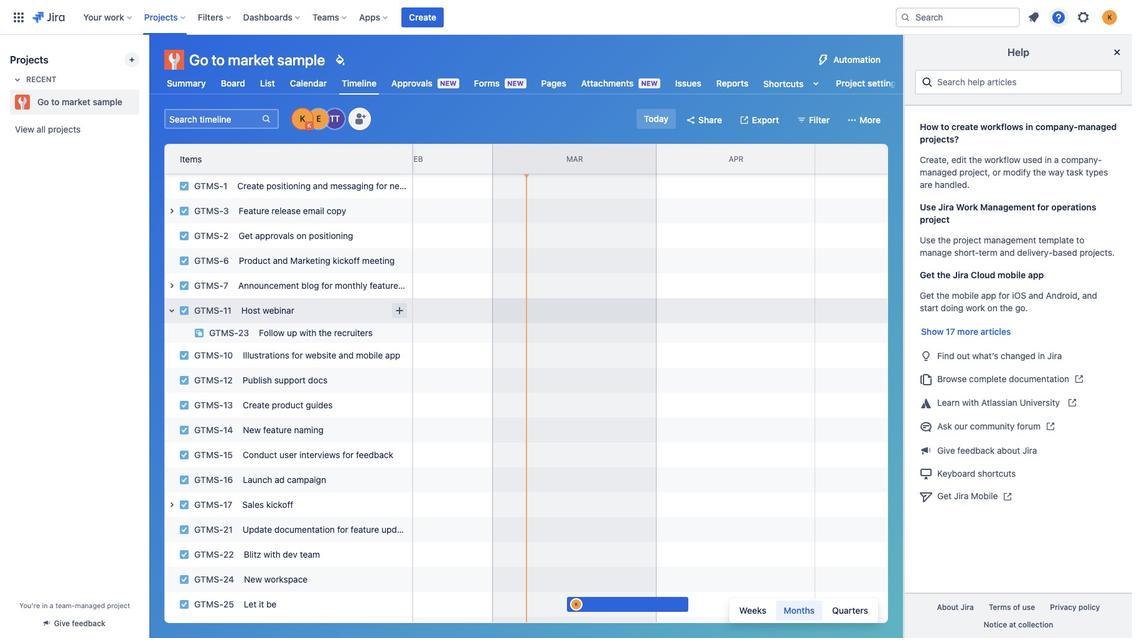 Task type: describe. For each thing, give the bounding box(es) containing it.
sales
[[242, 499, 264, 510]]

task image for gtms-7
[[179, 281, 189, 291]]

guides
[[306, 400, 333, 410]]

for right blog at the top left of page
[[322, 280, 333, 291]]

meeting
[[362, 255, 395, 266]]

the down manage
[[937, 270, 951, 280]]

close image
[[1110, 45, 1125, 60]]

managed inside how to create workflows in company-managed projects?
[[1078, 121, 1117, 132]]

23
[[238, 328, 249, 338]]

gtms- for 7
[[194, 280, 223, 291]]

keyboard
[[938, 468, 976, 479]]

feature right "new"
[[409, 181, 437, 191]]

gtms- for 23
[[209, 328, 238, 338]]

documentation inside "link"
[[1009, 374, 1070, 384]]

and down approvals
[[273, 255, 288, 266]]

create positioning and messaging for new feature
[[237, 181, 437, 191]]

create for create
[[409, 12, 437, 22]]

row group inside timeline grid
[[158, 174, 437, 638]]

row containing gtms-15
[[158, 440, 412, 468]]

1 vertical spatial projects
[[10, 54, 48, 65]]

new right the 14
[[243, 425, 261, 435]]

reports link
[[714, 72, 751, 95]]

view all projects
[[15, 124, 81, 134]]

feature release email copy
[[239, 205, 346, 216]]

blitz with dev team
[[244, 549, 320, 560]]

notice
[[984, 620, 1008, 629]]

items row group
[[164, 144, 412, 174]]

your
[[83, 12, 102, 22]]

get for get the jira cloud mobile app
[[920, 270, 935, 280]]

product
[[272, 400, 304, 410]]

feb
[[409, 154, 423, 164]]

0 horizontal spatial a
[[50, 601, 54, 610]]

gtms- for 13
[[194, 400, 223, 410]]

forms
[[474, 78, 500, 88]]

with for blitz with dev team
[[264, 549, 281, 560]]

row containing gtms-13
[[158, 390, 412, 418]]

gtms-24 link
[[194, 574, 234, 585]]

show 17 more articles
[[922, 326, 1011, 337]]

row containing gtms-2
[[158, 220, 412, 248]]

announcement
[[238, 280, 299, 291]]

0 vertical spatial sample
[[277, 51, 325, 68]]

projects inside dropdown button
[[144, 12, 178, 22]]

blog
[[302, 280, 319, 291]]

task image for gtms-14
[[179, 425, 189, 435]]

get approvals on positioning
[[239, 230, 353, 241]]

1 horizontal spatial with
[[300, 328, 317, 338]]

managed inside create, edit the workflow used in a company- managed project, or modify the way task types are handled.
[[920, 167, 958, 177]]

feature down meeting
[[370, 280, 398, 291]]

and right ios
[[1029, 290, 1044, 301]]

1 horizontal spatial market
[[228, 51, 274, 68]]

7
[[223, 280, 228, 291]]

use the project management template to manage short-term and delivery-based projects.
[[920, 235, 1115, 258]]

gtms-16
[[194, 474, 233, 485]]

gtms-1 link
[[194, 181, 227, 191]]

timeline grid
[[11, 143, 980, 638]]

gtms- for 2
[[194, 230, 223, 241]]

gtms- for 3
[[194, 205, 223, 216]]

set project background image
[[333, 52, 348, 67]]

0 vertical spatial go
[[189, 51, 208, 68]]

row containing gtms-22
[[158, 539, 412, 567]]

browse complete documentation
[[938, 374, 1070, 384]]

gtms- for 17
[[194, 499, 223, 510]]

the up project, in the top of the page
[[969, 154, 982, 165]]

ask our community forum
[[938, 421, 1041, 431]]

view all projects link
[[10, 118, 139, 141]]

gtms-6 link
[[194, 255, 229, 266]]

docs
[[308, 375, 328, 385]]

ask
[[938, 421, 953, 431]]

gtms-1
[[194, 181, 227, 191]]

go to market sample link
[[10, 90, 134, 115]]

the up doing
[[937, 290, 950, 301]]

feedback inside timeline grid
[[356, 450, 393, 460]]

task image for gtms-13
[[179, 400, 189, 410]]

create,
[[920, 154, 950, 165]]

6
[[223, 255, 229, 266]]

gtms- for 1
[[194, 181, 223, 191]]

task image for gtms-10
[[179, 351, 189, 361]]

collapse recent projects image
[[10, 72, 25, 87]]

how to create workflows in company-managed projects?
[[920, 121, 1117, 144]]

to up board
[[212, 51, 225, 68]]

task image for gtms-15
[[179, 450, 189, 460]]

changed
[[1001, 351, 1036, 361]]

row containing gtms-24
[[158, 564, 412, 592]]

host
[[242, 305, 260, 316]]

gtms-6
[[194, 255, 229, 266]]

handled.
[[935, 179, 970, 190]]

and up email at the left of page
[[313, 181, 328, 191]]

task image for gtms-12
[[179, 375, 189, 385]]

17 for show
[[946, 326, 955, 337]]

illustrations
[[243, 350, 290, 361]]

more
[[958, 326, 979, 337]]

management
[[981, 202, 1036, 212]]

new for approvals
[[440, 79, 457, 87]]

project inside use jira work management for operations project
[[920, 214, 950, 225]]

gtms- for 21
[[194, 524, 223, 535]]

launch
[[243, 474, 272, 485]]

notice at collection link
[[977, 616, 1061, 633]]

cell containing gtms-11
[[164, 298, 412, 323]]

group containing weeks
[[732, 601, 876, 621]]

3 column header from the left
[[816, 144, 980, 174]]

about
[[937, 603, 959, 612]]

the left go.
[[1000, 303, 1013, 313]]

android,
[[1046, 290, 1080, 301]]

give for give feedback
[[54, 619, 70, 628]]

get jira mobile link
[[915, 485, 1123, 509]]

use
[[1023, 603, 1036, 612]]

task image for gtms-6
[[179, 256, 189, 266]]

cloud
[[971, 270, 996, 280]]

feedback for give feedback about jira
[[958, 445, 995, 455]]

for inside use jira work management for operations project
[[1038, 202, 1050, 212]]

with for learn with atlassian university
[[963, 397, 979, 408]]

task image for gtms-1
[[179, 181, 189, 191]]

add to starred image
[[136, 95, 151, 110]]

jira inside button
[[961, 603, 974, 612]]

browse complete documentation link
[[915, 368, 1123, 391]]

2 vertical spatial managed
[[75, 601, 105, 610]]

approvals
[[255, 230, 294, 241]]

find out what's changed in jira
[[938, 351, 1062, 361]]

to inside use the project management template to manage short-term and delivery-based projects.
[[1077, 235, 1085, 245]]

sales kickoff
[[242, 499, 293, 510]]

the inside use the project management template to manage short-term and delivery-based projects.
[[938, 235, 951, 245]]

get for get the mobile app for ios and android, and start doing work on the go.
[[920, 290, 935, 301]]

board link
[[218, 72, 248, 95]]

ios
[[1013, 290, 1027, 301]]

learn with atlassian university link
[[915, 391, 1123, 415]]

up
[[287, 328, 297, 338]]

way
[[1049, 167, 1065, 177]]

view
[[15, 124, 34, 134]]

the down used
[[1034, 167, 1047, 177]]

create product guides
[[243, 400, 333, 410]]

naming
[[294, 425, 324, 435]]

mobile
[[971, 491, 998, 502]]

summary
[[167, 78, 206, 88]]

app for get the jira cloud mobile app
[[1029, 270, 1044, 280]]

task image for gtms-22
[[179, 550, 189, 560]]

collection
[[1019, 620, 1054, 629]]

row containing gtms-14
[[158, 415, 412, 443]]

gtms-22 link
[[194, 549, 234, 560]]

go inside go to market sample link
[[37, 97, 49, 107]]

our
[[955, 421, 968, 431]]

task image for gtms-25
[[179, 600, 189, 610]]

1 column header from the left
[[11, 144, 176, 174]]

export button
[[735, 110, 787, 130]]

give feedback
[[54, 619, 105, 628]]

0 horizontal spatial kickoff
[[266, 499, 293, 510]]

on inside row group
[[297, 230, 307, 241]]

company- inside how to create workflows in company-managed projects?
[[1036, 121, 1078, 132]]

automation image
[[816, 52, 831, 67]]

issues
[[675, 78, 702, 88]]

feature down product
[[263, 425, 292, 435]]

in right changed on the right of page
[[1038, 351, 1045, 361]]

about jira
[[937, 603, 974, 612]]

gtms- for 14
[[194, 425, 223, 435]]

gtms-12 link
[[194, 375, 233, 385]]

keyboard shortcuts
[[938, 468, 1016, 479]]

Search help articles field
[[934, 71, 1116, 93]]

marketing
[[290, 255, 331, 266]]

university
[[1020, 397, 1060, 408]]

gtms-21 link
[[194, 524, 233, 535]]

new
[[390, 181, 406, 191]]

work inside get the mobile app for ios and android, and start doing work on the go.
[[966, 303, 986, 313]]

how
[[920, 121, 939, 132]]

settings image
[[1077, 10, 1091, 25]]

documentation inside row group
[[274, 524, 335, 535]]

and down recruiters
[[339, 350, 354, 361]]

for left "new"
[[376, 181, 387, 191]]

for down up
[[292, 350, 303, 361]]

2 column header from the left
[[175, 144, 340, 174]]

row containing gtms-25
[[158, 589, 412, 617]]

and inside use the project management template to manage short-term and delivery-based projects.
[[1000, 247, 1015, 258]]

to inside how to create workflows in company-managed projects?
[[941, 121, 950, 132]]

gtms-15
[[194, 450, 233, 460]]

board
[[221, 78, 245, 88]]

primary element
[[7, 0, 886, 35]]

let
[[244, 599, 257, 610]]

all
[[37, 124, 46, 134]]

gtms- for 6
[[194, 255, 223, 266]]

and right the android,
[[1083, 290, 1098, 301]]



Task type: vqa. For each thing, say whether or not it's contained in the screenshot.


Task type: locate. For each thing, give the bounding box(es) containing it.
create for create positioning and messaging for new feature
[[237, 181, 264, 191]]

1 horizontal spatial feedback
[[356, 450, 393, 460]]

get for get jira mobile
[[938, 491, 952, 502]]

projects up recent
[[10, 54, 48, 65]]

2 horizontal spatial with
[[963, 397, 979, 408]]

1 vertical spatial documentation
[[274, 524, 335, 535]]

25
[[223, 599, 234, 610]]

gtms- up sub task image
[[194, 305, 223, 316]]

gtms- up gtms-3 link
[[194, 181, 223, 191]]

positioning down copy
[[309, 230, 353, 241]]

2 vertical spatial show child issues image
[[164, 497, 179, 512]]

17 inside row group
[[223, 499, 232, 510]]

gtms-14 link
[[194, 425, 233, 435]]

17 up "21"
[[223, 499, 232, 510]]

projects button
[[140, 7, 190, 27]]

types
[[1086, 167, 1109, 177]]

17 left more
[[946, 326, 955, 337]]

add people image
[[352, 111, 367, 126]]

0 horizontal spatial go
[[37, 97, 49, 107]]

jira
[[939, 202, 954, 212], [953, 270, 969, 280], [1048, 351, 1062, 361], [1023, 445, 1038, 455], [954, 491, 969, 502], [961, 603, 974, 612]]

new right forms
[[507, 79, 524, 87]]

0 horizontal spatial project
[[107, 601, 130, 610]]

workflows
[[981, 121, 1024, 132]]

help image
[[1052, 10, 1067, 25]]

1 vertical spatial 17
[[223, 499, 232, 510]]

1 horizontal spatial work
[[966, 303, 986, 313]]

2 cell from the top
[[164, 273, 433, 298]]

automation button
[[811, 50, 889, 70]]

in right you're
[[42, 601, 48, 610]]

0 horizontal spatial app
[[385, 350, 401, 361]]

use for use the project management template to manage short-term and delivery-based projects.
[[920, 235, 936, 245]]

managed down create,
[[920, 167, 958, 177]]

row containing gtms-3
[[158, 196, 412, 224]]

filter
[[809, 115, 830, 125]]

0 vertical spatial 17
[[946, 326, 955, 337]]

0 vertical spatial company-
[[1036, 121, 1078, 132]]

a inside create, edit the workflow used in a company- managed project, or modify the way task types are handled.
[[1055, 154, 1059, 165]]

2 vertical spatial mobile
[[356, 350, 383, 361]]

1 use from the top
[[920, 202, 937, 212]]

5 task image from the top
[[179, 351, 189, 361]]

1 vertical spatial a
[[50, 601, 54, 610]]

2 task image from the top
[[179, 231, 189, 241]]

blitz
[[244, 549, 261, 560]]

go up summary
[[189, 51, 208, 68]]

Search field
[[896, 7, 1021, 27]]

months
[[784, 605, 815, 616]]

show child issues image left gtms-3 link
[[164, 204, 179, 219]]

task image for gtms-3
[[179, 206, 189, 216]]

1 vertical spatial market
[[62, 97, 90, 107]]

1 horizontal spatial app
[[982, 290, 997, 301]]

1
[[223, 181, 227, 191]]

documentation up university
[[1009, 374, 1070, 384]]

2 horizontal spatial mobile
[[998, 270, 1026, 280]]

1 vertical spatial use
[[920, 235, 936, 245]]

app for illustrations for website and mobile app
[[385, 350, 401, 361]]

0 horizontal spatial feedback
[[72, 619, 105, 628]]

teams
[[313, 12, 339, 22]]

feature left update at the left of the page
[[351, 524, 379, 535]]

gtms-7
[[194, 280, 228, 291]]

create, edit the workflow used in a company- managed project, or modify the way task types are handled.
[[920, 154, 1109, 190]]

gtms- for 16
[[194, 474, 223, 485]]

0 vertical spatial managed
[[1078, 121, 1117, 132]]

gtms- for 12
[[194, 375, 223, 385]]

row containing gtms-12
[[158, 365, 412, 393]]

task image left gtms-11
[[179, 306, 189, 316]]

gtms- up gtms-16 link
[[194, 450, 223, 460]]

project inside use the project management template to manage short-term and delivery-based projects.
[[954, 235, 982, 245]]

1 vertical spatial company-
[[1062, 154, 1102, 165]]

get
[[239, 230, 253, 241], [920, 270, 935, 280], [920, 290, 935, 301], [938, 491, 952, 502]]

3 cell from the top
[[164, 298, 412, 323]]

1 horizontal spatial kickoff
[[333, 255, 360, 266]]

1 vertical spatial give
[[54, 619, 70, 628]]

show child issues image left gtms-17
[[164, 497, 179, 512]]

task image
[[179, 181, 189, 191], [179, 281, 189, 291], [179, 375, 189, 385], [179, 425, 189, 435], [179, 475, 189, 485], [179, 575, 189, 585], [179, 600, 189, 610]]

0 vertical spatial mobile
[[998, 270, 1026, 280]]

6 task image from the top
[[179, 400, 189, 410]]

3 task image from the top
[[179, 256, 189, 266]]

gtms- up the gtms-15 link
[[194, 425, 223, 435]]

cell
[[164, 199, 412, 224], [164, 273, 433, 298], [164, 298, 412, 323], [164, 493, 412, 517]]

gtms-17
[[194, 499, 232, 510]]

edit
[[952, 154, 967, 165]]

create inside button
[[409, 12, 437, 22]]

2 horizontal spatial app
[[1029, 270, 1044, 280]]

0 vertical spatial work
[[104, 12, 124, 22]]

row containing gtms-10
[[158, 340, 412, 368]]

new right 24
[[244, 574, 262, 585]]

gtms- for 11
[[194, 305, 223, 316]]

create child issue image
[[392, 303, 407, 318]]

0 vertical spatial use
[[920, 202, 937, 212]]

new for attachments
[[641, 79, 658, 87]]

show child issues image up show child issues icon
[[164, 278, 179, 293]]

work inside popup button
[[104, 12, 124, 22]]

0 vertical spatial market
[[228, 51, 274, 68]]

new right approvals
[[440, 79, 457, 87]]

appswitcher icon image
[[11, 10, 26, 25]]

use inside use jira work management for operations project
[[920, 202, 937, 212]]

0 horizontal spatial 17
[[223, 499, 232, 510]]

column header
[[11, 144, 176, 174], [175, 144, 340, 174], [816, 144, 980, 174]]

sample left "add to starred" icon
[[93, 97, 122, 107]]

feedback right interviews
[[356, 450, 393, 460]]

2 horizontal spatial managed
[[1078, 121, 1117, 132]]

row containing gtms-21
[[158, 514, 412, 542]]

quarters
[[832, 605, 869, 616]]

task image left gtms-21 at the bottom
[[179, 525, 189, 535]]

use for use jira work management for operations project
[[920, 202, 937, 212]]

1 horizontal spatial 17
[[946, 326, 955, 337]]

for inside get the mobile app for ios and android, and start doing work on the go.
[[999, 290, 1010, 301]]

2 task image from the top
[[179, 281, 189, 291]]

with left dev
[[264, 549, 281, 560]]

create button
[[402, 7, 444, 27]]

new up today on the top right of the page
[[641, 79, 658, 87]]

managed up the give feedback
[[75, 601, 105, 610]]

the inside row group
[[319, 328, 332, 338]]

gtms- for 24
[[194, 574, 223, 585]]

task image
[[179, 206, 189, 216], [179, 231, 189, 241], [179, 256, 189, 266], [179, 306, 189, 316], [179, 351, 189, 361], [179, 400, 189, 410], [179, 450, 189, 460], [179, 500, 189, 510], [179, 525, 189, 535], [179, 550, 189, 560]]

1 vertical spatial managed
[[920, 167, 958, 177]]

0 vertical spatial a
[[1055, 154, 1059, 165]]

project up manage
[[920, 214, 950, 225]]

task image left gtms-6 link
[[179, 256, 189, 266]]

create project image
[[127, 55, 137, 65]]

0 vertical spatial positioning
[[267, 181, 311, 191]]

4 task image from the top
[[179, 425, 189, 435]]

get down manage
[[920, 270, 935, 280]]

task image left gtms-7 link
[[179, 281, 189, 291]]

1 vertical spatial positioning
[[309, 230, 353, 241]]

0 vertical spatial project
[[920, 214, 950, 225]]

task image for gtms-21
[[179, 525, 189, 535]]

1 vertical spatial app
[[982, 290, 997, 301]]

management
[[984, 235, 1037, 245]]

company- up task
[[1062, 154, 1102, 165]]

gtms- down gtms-3 link
[[194, 230, 223, 241]]

0 horizontal spatial go to market sample
[[37, 97, 122, 107]]

5 task image from the top
[[179, 475, 189, 485]]

team
[[300, 549, 320, 560]]

task image left the gtms-1 link
[[179, 181, 189, 191]]

show
[[922, 326, 944, 337]]

gtms- for 22
[[194, 549, 223, 560]]

0 vertical spatial create
[[409, 12, 437, 22]]

get for get approvals on positioning
[[239, 230, 253, 241]]

cell down marketing
[[164, 273, 433, 298]]

notifications image
[[1027, 10, 1042, 25]]

2 vertical spatial project
[[107, 601, 130, 610]]

1 vertical spatial kickoff
[[266, 499, 293, 510]]

2 use from the top
[[920, 235, 936, 245]]

row containing gtms-23
[[158, 320, 412, 343]]

short-
[[955, 247, 979, 258]]

1 vertical spatial work
[[966, 303, 986, 313]]

task image left gtms-14 link
[[179, 425, 189, 435]]

gtms- down sub task image
[[194, 350, 223, 361]]

get inside get the mobile app for ios and android, and start doing work on the go.
[[920, 290, 935, 301]]

browse
[[938, 374, 967, 384]]

gtms-25 link
[[194, 599, 234, 610]]

9 task image from the top
[[179, 525, 189, 535]]

campaign
[[287, 474, 326, 485]]

publish
[[243, 375, 272, 385]]

show child issues image for gtms-7
[[164, 278, 179, 293]]

release
[[272, 205, 301, 216]]

about
[[998, 445, 1021, 455]]

0 horizontal spatial on
[[297, 230, 307, 241]]

1 vertical spatial show child issues image
[[164, 278, 179, 293]]

1 task image from the top
[[179, 206, 189, 216]]

0 vertical spatial kickoff
[[333, 255, 360, 266]]

1 horizontal spatial go to market sample
[[189, 51, 325, 68]]

4 task image from the top
[[179, 306, 189, 316]]

task image for gtms-17
[[179, 500, 189, 510]]

column header down view all projects link
[[11, 144, 176, 174]]

banner containing your work
[[0, 0, 1133, 35]]

row containing gtms-6
[[158, 245, 412, 273]]

recent
[[26, 75, 56, 84]]

1 show child issues image from the top
[[164, 204, 179, 219]]

use inside use the project management template to manage short-term and delivery-based projects.
[[920, 235, 936, 245]]

row containing gtms-11
[[158, 295, 412, 343]]

app down delivery-
[[1029, 270, 1044, 280]]

Search timeline text field
[[166, 110, 260, 128]]

with inside 'link'
[[963, 397, 979, 408]]

terms of use link
[[982, 599, 1043, 616]]

column header up 1
[[175, 144, 340, 174]]

copy
[[327, 205, 346, 216]]

0 vertical spatial documentation
[[1009, 374, 1070, 384]]

row containing gtms-16
[[158, 464, 412, 493]]

0 horizontal spatial mobile
[[356, 350, 383, 361]]

shortcuts
[[978, 468, 1016, 479]]

weeks button
[[732, 601, 774, 621]]

get down 'keyboard' at bottom
[[938, 491, 952, 502]]

show 17 more articles button
[[915, 324, 1018, 339]]

show child issues image for gtms-17
[[164, 497, 179, 512]]

update
[[382, 524, 410, 535]]

apr
[[729, 154, 744, 164]]

4 cell from the top
[[164, 493, 412, 517]]

documentation up team
[[274, 524, 335, 535]]

gtms- for 25
[[194, 599, 223, 610]]

3 show child issues image from the top
[[164, 497, 179, 512]]

show child issues image for gtms-3
[[164, 204, 179, 219]]

0 horizontal spatial give
[[54, 619, 70, 628]]

use up manage
[[920, 235, 936, 245]]

get up start
[[920, 290, 935, 301]]

cell up up
[[164, 298, 412, 323]]

your profile and settings image
[[1103, 10, 1118, 25]]

in inside create, edit the workflow used in a company- managed project, or modify the way task types are handled.
[[1045, 154, 1052, 165]]

task image for gtms-16
[[179, 475, 189, 485]]

in up way
[[1045, 154, 1052, 165]]

0 vertical spatial show child issues image
[[164, 204, 179, 219]]

0 vertical spatial give
[[938, 445, 956, 455]]

project,
[[960, 167, 991, 177]]

gtms-11
[[194, 305, 232, 316]]

learn
[[938, 397, 960, 408]]

1 vertical spatial on
[[988, 303, 998, 313]]

project
[[836, 78, 866, 88]]

weeks
[[740, 605, 767, 616]]

kickoff down ad
[[266, 499, 293, 510]]

gtms- down gtms-21 link
[[194, 549, 223, 560]]

mar
[[567, 154, 583, 164]]

2 show child issues image from the top
[[164, 278, 179, 293]]

1 vertical spatial sample
[[93, 97, 122, 107]]

mobile up doing
[[952, 290, 979, 301]]

8 task image from the top
[[179, 500, 189, 510]]

0 horizontal spatial documentation
[[274, 524, 335, 535]]

3 task image from the top
[[179, 375, 189, 385]]

gtms-24
[[194, 574, 234, 585]]

0 horizontal spatial projects
[[10, 54, 48, 65]]

support
[[274, 375, 306, 385]]

product and marketing kickoff meeting
[[239, 255, 395, 266]]

0 vertical spatial app
[[1029, 270, 1044, 280]]

get the jira cloud mobile app
[[920, 270, 1044, 280]]

gtms-23
[[209, 328, 249, 338]]

jira image
[[32, 10, 65, 25], [32, 10, 65, 25]]

give down ask
[[938, 445, 956, 455]]

tab list
[[157, 72, 904, 95]]

0 horizontal spatial work
[[104, 12, 124, 22]]

17 for gtms-
[[223, 499, 232, 510]]

12
[[223, 375, 233, 385]]

0 vertical spatial on
[[297, 230, 307, 241]]

mobile inside timeline grid
[[356, 350, 383, 361]]

0 horizontal spatial sample
[[93, 97, 122, 107]]

0 horizontal spatial with
[[264, 549, 281, 560]]

0 horizontal spatial managed
[[75, 601, 105, 610]]

7 task image from the top
[[179, 600, 189, 610]]

on up marketing
[[297, 230, 307, 241]]

task image left the gtms-13
[[179, 400, 189, 410]]

help
[[1008, 47, 1030, 58]]

use down are at the right top
[[920, 202, 937, 212]]

task image left gtms-15
[[179, 450, 189, 460]]

show child issues image
[[164, 303, 179, 318]]

dashboards button
[[239, 7, 305, 27]]

gtms- up gtms-21 link
[[194, 499, 223, 510]]

gtms- down gtms-17 link at the left of the page
[[194, 524, 223, 535]]

to up based
[[1077, 235, 1085, 245]]

gtms- for 10
[[194, 350, 223, 361]]

messaging
[[330, 181, 374, 191]]

publish support docs
[[243, 375, 328, 385]]

sub task image
[[194, 328, 204, 338]]

months button
[[777, 601, 822, 621]]

1 horizontal spatial give
[[938, 445, 956, 455]]

gtms-21
[[194, 524, 233, 535]]

task image for gtms-24
[[179, 575, 189, 585]]

list
[[260, 78, 275, 88]]

managed up types
[[1078, 121, 1117, 132]]

0 vertical spatial projects
[[144, 12, 178, 22]]

row containing gtms-7
[[158, 270, 433, 298]]

2 horizontal spatial feedback
[[958, 445, 995, 455]]

app down the create child issue image
[[385, 350, 401, 361]]

gtms- down gtms-22
[[194, 574, 223, 585]]

task image for gtms-2
[[179, 231, 189, 241]]

mobile down recruiters
[[356, 350, 383, 361]]

workflow
[[985, 154, 1021, 165]]

feedback down you're in a team-managed project
[[72, 619, 105, 628]]

gtms- for 15
[[194, 450, 223, 460]]

for left ios
[[999, 290, 1010, 301]]

a
[[1055, 154, 1059, 165], [50, 601, 54, 610]]

on up the articles
[[988, 303, 998, 313]]

1 horizontal spatial managed
[[920, 167, 958, 177]]

task image left gtms-24 "link"
[[179, 575, 189, 585]]

projects up sidebar navigation image
[[144, 12, 178, 22]]

row
[[158, 196, 412, 224], [158, 220, 412, 248], [158, 245, 412, 273], [158, 270, 433, 298], [158, 295, 412, 343], [158, 320, 412, 343], [158, 340, 412, 368], [158, 365, 412, 393], [158, 390, 412, 418], [158, 415, 412, 443], [158, 440, 412, 468], [158, 464, 412, 493], [158, 489, 412, 517], [158, 514, 412, 542], [158, 539, 412, 567], [158, 564, 412, 592], [158, 589, 412, 617], [164, 617, 412, 638]]

1 horizontal spatial mobile
[[952, 290, 979, 301]]

for right interviews
[[343, 450, 354, 460]]

go.
[[1016, 303, 1028, 313]]

17 inside button
[[946, 326, 955, 337]]

mobile inside get the mobile app for ios and android, and start doing work on the go.
[[952, 290, 979, 301]]

1 horizontal spatial a
[[1055, 154, 1059, 165]]

share
[[699, 115, 722, 125]]

update documentation for feature update
[[243, 524, 410, 535]]

app inside row group
[[385, 350, 401, 361]]

task image left gtms-12 link
[[179, 375, 189, 385]]

forum
[[1017, 421, 1041, 431]]

1 vertical spatial create
[[237, 181, 264, 191]]

conduct user interviews for feedback
[[243, 450, 393, 460]]

1 vertical spatial go
[[37, 97, 49, 107]]

be
[[266, 599, 277, 610]]

banner
[[0, 0, 1133, 35]]

gtms- down gtms-12 link
[[194, 400, 223, 410]]

to
[[212, 51, 225, 68], [51, 97, 60, 107], [941, 121, 950, 132], [1077, 235, 1085, 245]]

app inside get the mobile app for ios and android, and start doing work on the go.
[[982, 290, 997, 301]]

give inside button
[[54, 619, 70, 628]]

cell up get approvals on positioning at left top
[[164, 199, 412, 224]]

2 vertical spatial with
[[264, 549, 281, 560]]

column header up are at the right top
[[816, 144, 980, 174]]

mobile for illustrations for website and mobile app
[[356, 350, 383, 361]]

7 task image from the top
[[179, 450, 189, 460]]

0 vertical spatial go to market sample
[[189, 51, 325, 68]]

task image left gtms-22
[[179, 550, 189, 560]]

create for create product guides
[[243, 400, 270, 410]]

cell containing gtms-7
[[164, 273, 433, 298]]

go to market sample up list in the top left of the page
[[189, 51, 325, 68]]

1 cell from the top
[[164, 199, 412, 224]]

for left 'operations'
[[1038, 202, 1050, 212]]

feedback inside button
[[72, 619, 105, 628]]

jira inside use jira work management for operations project
[[939, 202, 954, 212]]

sample up calendar
[[277, 51, 325, 68]]

10
[[223, 350, 233, 361]]

cell down "launch ad campaign"
[[164, 493, 412, 517]]

the up illustrations for website and mobile app on the bottom left
[[319, 328, 332, 338]]

today button
[[637, 109, 676, 129]]

row containing gtms-17
[[158, 489, 412, 517]]

more
[[860, 115, 881, 125]]

get right 2
[[239, 230, 253, 241]]

1 horizontal spatial on
[[988, 303, 998, 313]]

to up projects?
[[941, 121, 950, 132]]

in right workflows
[[1026, 121, 1034, 132]]

row group containing gtms-1
[[158, 174, 437, 638]]

get inside row group
[[239, 230, 253, 241]]

give for give feedback about jira
[[938, 445, 956, 455]]

go down recent
[[37, 97, 49, 107]]

calendar link
[[288, 72, 329, 95]]

with right learn
[[963, 397, 979, 408]]

16
[[223, 474, 233, 485]]

show child issues image
[[164, 204, 179, 219], [164, 278, 179, 293], [164, 497, 179, 512]]

task image for gtms-11
[[179, 306, 189, 316]]

to down recent
[[51, 97, 60, 107]]

sidebar navigation image
[[136, 50, 163, 75]]

0 horizontal spatial market
[[62, 97, 90, 107]]

dev
[[283, 549, 298, 560]]

market up list in the top left of the page
[[228, 51, 274, 68]]

1 vertical spatial go to market sample
[[37, 97, 122, 107]]

create down publish
[[243, 400, 270, 410]]

cell containing gtms-17
[[164, 493, 412, 517]]

1 horizontal spatial project
[[920, 214, 950, 225]]

cell containing gtms-3
[[164, 199, 412, 224]]

1 horizontal spatial projects
[[144, 12, 178, 22]]

0 vertical spatial with
[[300, 328, 317, 338]]

or
[[993, 167, 1001, 177]]

group
[[732, 601, 876, 621]]

new for forms
[[507, 79, 524, 87]]

host webinar
[[242, 305, 294, 316]]

tab list containing timeline
[[157, 72, 904, 95]]

feedback for give feedback
[[72, 619, 105, 628]]

the up manage
[[938, 235, 951, 245]]

10 task image from the top
[[179, 550, 189, 560]]

1 task image from the top
[[179, 181, 189, 191]]

and down the management
[[1000, 247, 1015, 258]]

1 vertical spatial mobile
[[952, 290, 979, 301]]

1 horizontal spatial documentation
[[1009, 374, 1070, 384]]

work right your
[[104, 12, 124, 22]]

6 task image from the top
[[179, 575, 189, 585]]

gtms- down 11
[[209, 328, 238, 338]]

company- inside create, edit the workflow used in a company- managed project, or modify the way task types are handled.
[[1062, 154, 1102, 165]]

2 vertical spatial app
[[385, 350, 401, 361]]

2 vertical spatial create
[[243, 400, 270, 410]]

1 horizontal spatial go
[[189, 51, 208, 68]]

on inside get the mobile app for ios and android, and start doing work on the go.
[[988, 303, 998, 313]]

in inside how to create workflows in company-managed projects?
[[1026, 121, 1034, 132]]

row group
[[158, 174, 437, 638]]

search image
[[901, 12, 911, 22]]

task image left gtms-10
[[179, 351, 189, 361]]

1 horizontal spatial sample
[[277, 51, 325, 68]]

2 horizontal spatial project
[[954, 235, 982, 245]]

find
[[938, 351, 955, 361]]

1 vertical spatial with
[[963, 397, 979, 408]]

mobile for get the jira cloud mobile app
[[998, 270, 1026, 280]]

1 vertical spatial project
[[954, 235, 982, 245]]

company-
[[1036, 121, 1078, 132], [1062, 154, 1102, 165]]

gtms-16 link
[[194, 474, 233, 485]]

market up view all projects link
[[62, 97, 90, 107]]

for left update at the left of the page
[[337, 524, 348, 535]]



